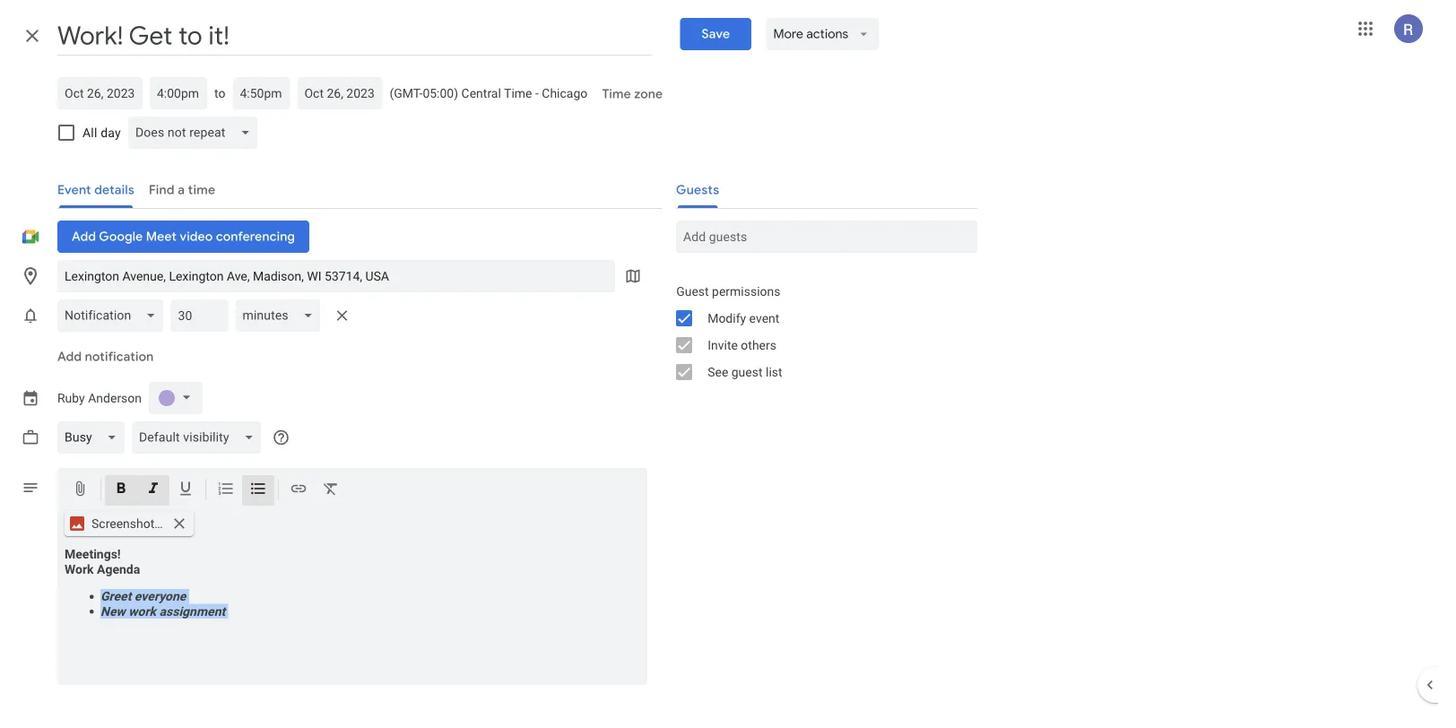 Task type: describe. For each thing, give the bounding box(es) containing it.
(gmt-
[[390, 86, 423, 100]]

invite others
[[708, 338, 777, 352]]

notification
[[85, 349, 154, 365]]

time zone button
[[595, 78, 670, 110]]

bulleted list image
[[249, 480, 267, 501]]

formatting options toolbar
[[57, 468, 648, 512]]

zone
[[634, 86, 663, 102]]

others
[[741, 338, 777, 352]]

day
[[101, 125, 121, 140]]

End date text field
[[304, 83, 375, 104]]

anderson
[[88, 391, 142, 406]]

more actions arrow_drop_down
[[773, 26, 872, 42]]

underline image
[[177, 480, 195, 501]]

see
[[708, 365, 729, 379]]

add notification
[[57, 349, 154, 365]]

everyone
[[134, 589, 186, 604]]

italic image
[[144, 480, 162, 501]]

insert link image
[[290, 480, 308, 501]]

list
[[766, 365, 783, 379]]

greet
[[100, 589, 131, 604]]

permissions
[[712, 284, 781, 299]]

30 minutes before element
[[57, 296, 357, 335]]

meetings!
[[65, 547, 121, 562]]

add notification button
[[50, 335, 161, 379]]

numbered list image
[[217, 480, 235, 501]]

remove formatting image
[[322, 480, 340, 501]]

End time text field
[[240, 83, 283, 104]]

Description text field
[[57, 547, 648, 682]]

greet everyone new work assignment
[[100, 589, 228, 619]]

agenda
[[97, 562, 140, 577]]

to
[[214, 86, 226, 100]]

guest permissions
[[676, 284, 781, 299]]

more
[[773, 26, 803, 42]]

event
[[749, 311, 780, 326]]

guest
[[732, 365, 763, 379]]

time inside button
[[602, 86, 631, 102]]

modify
[[708, 311, 746, 326]]

save
[[702, 26, 730, 42]]

modify event
[[708, 311, 780, 326]]

ruby
[[57, 391, 85, 406]]



Task type: locate. For each thing, give the bounding box(es) containing it.
see guest list
[[708, 365, 783, 379]]

Start date text field
[[65, 83, 135, 104]]

central
[[462, 86, 501, 100]]

time left the -
[[504, 86, 532, 100]]

all day
[[83, 125, 121, 140]]

bold image
[[112, 480, 130, 501]]

1 horizontal spatial time
[[602, 86, 631, 102]]

save button
[[680, 18, 752, 50]]

invite
[[708, 338, 738, 352]]

Location text field
[[65, 260, 608, 292]]

None field
[[128, 117, 265, 149], [57, 300, 171, 332], [235, 300, 328, 332], [57, 422, 132, 454], [132, 422, 269, 454], [128, 117, 265, 149], [57, 300, 171, 332], [235, 300, 328, 332], [57, 422, 132, 454], [132, 422, 269, 454]]

Title text field
[[57, 16, 652, 56]]

05:00)
[[423, 86, 458, 100]]

work
[[65, 562, 94, 577]]

time
[[504, 86, 532, 100], [602, 86, 631, 102]]

arrow_drop_down
[[856, 26, 872, 42]]

work
[[128, 604, 156, 619]]

0 horizontal spatial time
[[504, 86, 532, 100]]

chicago
[[542, 86, 588, 100]]

time zone
[[602, 86, 663, 102]]

Minutes in advance for notification number field
[[178, 300, 221, 332]]

actions
[[807, 26, 849, 42]]

add
[[57, 349, 82, 365]]

ruby anderson
[[57, 391, 142, 406]]

all
[[83, 125, 97, 140]]

(gmt-05:00) central time - chicago
[[390, 86, 588, 100]]

Start time text field
[[157, 83, 200, 104]]

time left zone
[[602, 86, 631, 102]]

new
[[100, 604, 125, 619]]

assignment
[[159, 604, 225, 619]]

guest
[[676, 284, 709, 299]]

group containing guest permissions
[[662, 278, 978, 386]]

Guests text field
[[684, 221, 971, 253]]

meetings! work agenda
[[65, 547, 140, 577]]

-
[[535, 86, 539, 100]]

group
[[662, 278, 978, 386]]



Task type: vqa. For each thing, say whether or not it's contained in the screenshot.
05:00)
yes



